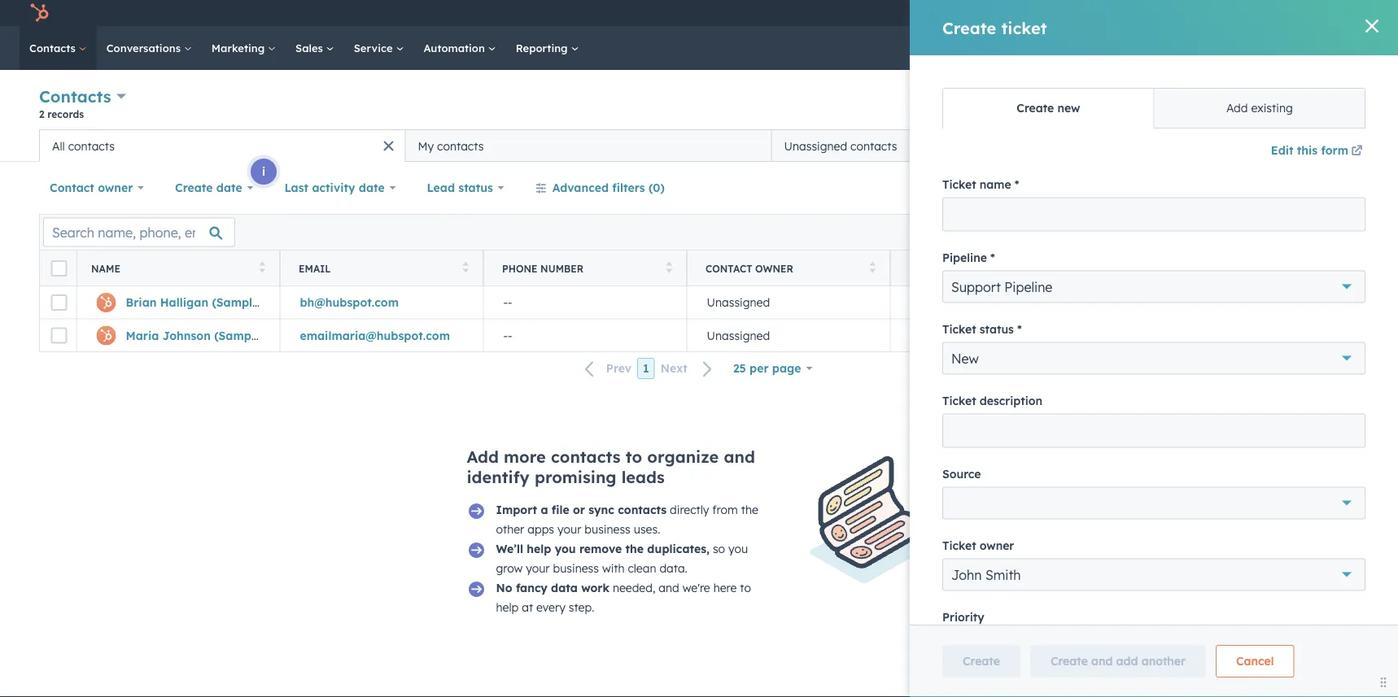 Task type: locate. For each thing, give the bounding box(es) containing it.
0 horizontal spatial you
[[555, 542, 576, 556]]

0 horizontal spatial and
[[659, 581, 680, 595]]

remove
[[580, 542, 622, 556]]

1 vertical spatial contacts
[[39, 86, 111, 107]]

1 unassigned button from the top
[[687, 287, 891, 319]]

views
[[1306, 138, 1338, 153]]

from
[[713, 503, 738, 517]]

import down 'search hubspot' search field
[[1207, 99, 1240, 111]]

1 press to sort. image from the left
[[259, 262, 265, 273]]

0 horizontal spatial lead
[[427, 181, 455, 195]]

and inside add more contacts to organize and identify promising leads
[[724, 447, 755, 467]]

contact) down bh@hubspot.com
[[265, 328, 314, 343]]

activity
[[312, 181, 355, 195]]

no
[[496, 581, 513, 595]]

0 horizontal spatial (0)
[[649, 181, 665, 195]]

lead for lead status
[[427, 181, 455, 195]]

3 press to sort. element from the left
[[666, 262, 672, 276]]

0 horizontal spatial or
[[573, 503, 585, 517]]

(0) up businesses
[[1152, 184, 1168, 198]]

1 horizontal spatial record.
[[1330, 515, 1367, 529]]

0 horizontal spatial help
[[496, 601, 519, 615]]

import inside button
[[1207, 99, 1240, 111]]

2 horizontal spatial and
[[1105, 602, 1125, 616]]

actions button
[[1112, 92, 1183, 118]]

0 vertical spatial brian halligan (sample contact)
[[1081, 18, 1347, 38]]

1 horizontal spatial and
[[724, 447, 755, 467]]

with inside so you grow your business with clean data.
[[602, 562, 625, 576]]

last up (1)
[[1113, 263, 1138, 275]]

associated right payments
[[1216, 602, 1274, 616]]

(0) inside dropdown button
[[1129, 480, 1145, 494]]

this for contact
[[1303, 602, 1323, 616]]

data.
[[660, 562, 688, 576]]

contacts down hubspot 'link' in the top of the page
[[29, 41, 79, 55]]

quality
[[1060, 97, 1101, 112]]

business inside directly from the other apps your business uses.
[[585, 523, 631, 537]]

0 vertical spatial contact
[[50, 181, 94, 195]]

0 vertical spatial create
[[1277, 99, 1308, 111]]

0 vertical spatial + add button
[[1350, 181, 1382, 200]]

deals (1) button
[[1049, 275, 1343, 319]]

1 vertical spatial your
[[526, 562, 550, 576]]

last activity date button
[[274, 172, 407, 204]]

1 vertical spatial brian halligan (sample contact)
[[126, 296, 312, 310]]

lead for lead status
[[1316, 263, 1343, 275]]

import for import
[[1207, 99, 1240, 111]]

1 vertical spatial halligan
[[160, 296, 208, 310]]

lead left the status
[[1316, 263, 1343, 275]]

directly
[[670, 503, 709, 517]]

2 all from the left
[[52, 139, 65, 153]]

0 vertical spatial import
[[1207, 99, 1240, 111]]

create for create contact
[[1277, 99, 1308, 111]]

0 horizontal spatial all
[[52, 139, 65, 153]]

(0)
[[649, 181, 665, 195], [1152, 184, 1168, 198], [1129, 480, 1145, 494]]

the
[[1088, 218, 1105, 233], [741, 503, 759, 517], [1097, 515, 1114, 529], [626, 542, 644, 556]]

or right file
[[573, 503, 585, 517]]

all for all contacts
[[52, 139, 65, 153]]

2 you from the left
[[729, 542, 748, 556]]

promising
[[535, 467, 617, 488]]

record. inside see the businesses or organizations associated with this record.
[[1065, 238, 1102, 252]]

1 horizontal spatial help
[[527, 542, 551, 556]]

2 vertical spatial and
[[1105, 602, 1125, 616]]

service link
[[344, 26, 414, 70]]

last
[[284, 181, 309, 195], [1113, 263, 1138, 275]]

1 horizontal spatial import
[[1207, 99, 1240, 111]]

and inside collect and track payments associated with this contact using hubspot payments.
[[1105, 602, 1125, 616]]

5 press to sort. element from the left
[[1277, 262, 1283, 276]]

owner
[[98, 181, 133, 195], [756, 263, 794, 275]]

business up 'we'll help you remove the duplicates,'
[[585, 523, 631, 537]]

contact owner
[[50, 181, 133, 195], [706, 263, 794, 275]]

0 horizontal spatial create
[[175, 181, 213, 195]]

1 horizontal spatial owner
[[756, 263, 794, 275]]

1 + from the top
[[1350, 183, 1356, 198]]

1 vertical spatial + add
[[1350, 290, 1382, 304]]

last right i button on the top left
[[284, 181, 309, 195]]

to
[[626, 447, 642, 467], [740, 581, 751, 595]]

clean
[[628, 562, 657, 576]]

3 + add from the top
[[1350, 480, 1382, 494]]

or inside see the businesses or organizations associated with this record.
[[1170, 218, 1181, 233]]

25 per page
[[733, 361, 801, 376]]

+ add button
[[1350, 181, 1382, 200], [1350, 288, 1382, 307], [1350, 477, 1382, 497]]

(0) right filters at the left of page
[[649, 181, 665, 195]]

help down no
[[496, 601, 519, 615]]

date left i button on the top left
[[216, 181, 242, 195]]

unassigned contacts
[[784, 139, 897, 153]]

0 vertical spatial +
[[1350, 183, 1356, 198]]

hubspot
[[1097, 621, 1145, 636]]

0 horizontal spatial contact owner
[[50, 181, 133, 195]]

you right so
[[729, 542, 748, 556]]

data
[[551, 581, 578, 595]]

brian up maria at the left top of page
[[126, 296, 157, 310]]

0 horizontal spatial to
[[626, 447, 642, 467]]

0 vertical spatial + add
[[1350, 183, 1382, 198]]

1 vertical spatial this
[[1307, 515, 1327, 529]]

1 horizontal spatial (0)
[[1129, 480, 1145, 494]]

Search name, phone, email addresses, or company search field
[[43, 218, 235, 247]]

1 vertical spatial contact
[[1326, 602, 1367, 616]]

or right businesses
[[1170, 218, 1181, 233]]

1 vertical spatial import
[[496, 503, 537, 517]]

help
[[527, 542, 551, 556], [496, 601, 519, 615]]

1 horizontal spatial contact owner
[[706, 263, 794, 275]]

1 + add button from the top
[[1350, 181, 1382, 200]]

1 vertical spatial create
[[175, 181, 213, 195]]

2 vertical spatial + add button
[[1350, 477, 1382, 497]]

1 horizontal spatial lead
[[1316, 263, 1343, 275]]

0 horizontal spatial your
[[526, 562, 550, 576]]

and up from
[[724, 447, 755, 467]]

create inside button
[[1277, 99, 1308, 111]]

import
[[1207, 99, 1240, 111], [496, 503, 537, 517]]

associated for requests
[[1220, 515, 1279, 529]]

1 vertical spatial + add button
[[1350, 288, 1382, 307]]

2 vertical spatial this
[[1303, 602, 1323, 616]]

edit columns button
[[1275, 222, 1355, 243]]

+ add
[[1350, 183, 1382, 198], [1350, 290, 1382, 304], [1350, 480, 1382, 494]]

1 vertical spatial last
[[1113, 263, 1138, 275]]

contacts
[[29, 41, 79, 55], [39, 86, 111, 107]]

maria johnson (sample contact) link
[[126, 328, 314, 343]]

records
[[47, 108, 84, 120]]

1 vertical spatial record.
[[1330, 515, 1367, 529]]

associated for payments
[[1216, 602, 1274, 616]]

lead left 'status' in the left of the page
[[427, 181, 455, 195]]

i
[[262, 164, 265, 179]]

2 date from the left
[[359, 181, 385, 195]]

with
[[1322, 218, 1345, 233], [1282, 515, 1304, 529], [602, 562, 625, 576], [1278, 602, 1300, 616]]

and for needed, and we're here to help at every step.
[[659, 581, 680, 595]]

1 date from the left
[[216, 181, 242, 195]]

fancy
[[516, 581, 548, 595]]

0 horizontal spatial contact
[[50, 181, 94, 195]]

to inside the needed, and we're here to help at every step.
[[740, 581, 751, 595]]

1 horizontal spatial date
[[359, 181, 385, 195]]

create date button
[[165, 172, 264, 204]]

0 horizontal spatial owner
[[98, 181, 133, 195]]

2 unassigned button from the top
[[687, 319, 891, 352]]

date
[[1192, 263, 1217, 275]]

contacts button
[[39, 85, 126, 108]]

number
[[541, 263, 584, 275]]

associated
[[1260, 218, 1319, 233], [1220, 515, 1279, 529], [1216, 602, 1274, 616]]

2 vertical spatial halligan
[[1110, 332, 1159, 347]]

2023
[[1203, 371, 1228, 386]]

1 vertical spatial +
[[1350, 290, 1356, 304]]

and up hubspot
[[1105, 602, 1125, 616]]

0 vertical spatial to
[[626, 447, 642, 467]]

last for last activity date (cdt)
[[1113, 263, 1138, 275]]

you inside so you grow your business with clean data.
[[729, 542, 748, 556]]

2 vertical spatial + add
[[1350, 480, 1382, 494]]

3 + add button from the top
[[1350, 477, 1382, 497]]

0 vertical spatial last
[[284, 181, 309, 195]]

press to sort. image
[[1277, 262, 1283, 273]]

reporting link
[[506, 26, 589, 70]]

0 horizontal spatial import
[[496, 503, 537, 517]]

(0) right tickets
[[1129, 480, 1145, 494]]

0 vertical spatial unassigned
[[784, 139, 848, 153]]

contact inside collect and track payments associated with this contact using hubspot payments.
[[1326, 602, 1367, 616]]

unassigned button for emailmaria@hubspot.com
[[687, 319, 891, 352]]

2 vertical spatial +
[[1350, 480, 1356, 494]]

0 vertical spatial your
[[558, 523, 582, 537]]

last inside popup button
[[284, 181, 309, 195]]

close
[[1076, 371, 1105, 386]]

brian left the calling icon
[[1081, 18, 1126, 38]]

cancel button
[[1140, 646, 1219, 678]]

date right activity
[[359, 181, 385, 195]]

add for tickets (0) dropdown button
[[1360, 480, 1382, 494]]

press to sort. image
[[259, 262, 265, 273], [463, 262, 469, 273], [666, 262, 672, 273], [870, 262, 876, 273]]

4 press to sort. image from the left
[[870, 262, 876, 273]]

to left organize
[[626, 447, 642, 467]]

customer
[[1118, 515, 1168, 529]]

all contacts button
[[39, 129, 405, 162]]

2 vertical spatial unassigned
[[707, 328, 770, 343]]

with inside see the businesses or organizations associated with this record.
[[1322, 218, 1345, 233]]

payments.
[[1148, 621, 1204, 636]]

track
[[1129, 602, 1156, 616]]

0 vertical spatial business
[[585, 523, 631, 537]]

0 vertical spatial contact
[[1311, 99, 1346, 111]]

1 horizontal spatial contact
[[706, 263, 753, 275]]

associated inside see the businesses or organizations associated with this record.
[[1260, 218, 1319, 233]]

and inside the needed, and we're here to help at every step.
[[659, 581, 680, 595]]

2 press to sort. image from the left
[[463, 262, 469, 273]]

0 vertical spatial or
[[1170, 218, 1181, 233]]

2 horizontal spatial (0)
[[1152, 184, 1168, 198]]

press to sort. element
[[259, 262, 265, 276], [463, 262, 469, 276], [666, 262, 672, 276], [870, 262, 876, 276], [1277, 262, 1283, 276]]

business up data
[[553, 562, 599, 576]]

help down the apps
[[527, 542, 551, 556]]

4 press to sort. element from the left
[[870, 262, 876, 276]]

or for sync
[[573, 503, 585, 517]]

3 + from the top
[[1350, 480, 1356, 494]]

25 per page button
[[723, 352, 823, 385]]

brian halligan (sample contact) - new deal
[[1076, 332, 1328, 347]]

brian up close
[[1076, 332, 1107, 347]]

3 press to sort. image from the left
[[666, 262, 672, 273]]

(0) inside dropdown button
[[1152, 184, 1168, 198]]

owner inside 'popup button'
[[98, 181, 133, 195]]

2
[[39, 108, 44, 120]]

tickets
[[1085, 480, 1125, 494]]

0 vertical spatial contact owner
[[50, 181, 133, 195]]

0 vertical spatial help
[[527, 542, 551, 556]]

and down data.
[[659, 581, 680, 595]]

or for organizations
[[1170, 218, 1181, 233]]

2 press to sort. element from the left
[[463, 262, 469, 276]]

primary company
[[909, 263, 1008, 275]]

associated up press to sort. image
[[1260, 218, 1319, 233]]

1 horizontal spatial your
[[558, 523, 582, 537]]

1 all from the left
[[1288, 138, 1302, 153]]

import up other
[[496, 503, 537, 517]]

0 vertical spatial record.
[[1065, 238, 1102, 252]]

unassigned for bh@hubspot.com
[[707, 296, 770, 310]]

the right track
[[1097, 515, 1114, 529]]

sync
[[589, 503, 615, 517]]

(0) for tickets (0)
[[1129, 480, 1145, 494]]

all down 2 records
[[52, 139, 65, 153]]

import a file or sync contacts
[[496, 503, 667, 517]]

this inside collect and track payments associated with this contact using hubspot payments.
[[1303, 602, 1323, 616]]

contact)
[[1277, 18, 1347, 38], [263, 296, 312, 310], [265, 328, 314, 343], [1213, 332, 1262, 347]]

hubspot image
[[29, 3, 49, 23]]

to right here
[[740, 581, 751, 595]]

all
[[1288, 138, 1302, 153], [52, 139, 65, 153]]

0 vertical spatial owner
[[98, 181, 133, 195]]

1 + add from the top
[[1350, 183, 1382, 198]]

pagination navigation
[[575, 358, 723, 380]]

contact inside button
[[1311, 99, 1346, 111]]

associated right requests
[[1220, 515, 1279, 529]]

0 horizontal spatial last
[[284, 181, 309, 195]]

press to sort. image for email
[[463, 262, 469, 273]]

we'll help you remove the duplicates,
[[496, 542, 710, 556]]

0 vertical spatial lead
[[427, 181, 455, 195]]

1 horizontal spatial all
[[1288, 138, 1302, 153]]

1 vertical spatial associated
[[1220, 515, 1279, 529]]

(sample
[[1205, 18, 1272, 38], [212, 296, 259, 310], [214, 328, 261, 343], [1162, 332, 1209, 347]]

with inside collect and track payments associated with this contact using hubspot payments.
[[1278, 602, 1300, 616]]

press to sort. element for phone number
[[666, 262, 672, 276]]

your down file
[[558, 523, 582, 537]]

unassigned button
[[687, 287, 891, 319], [687, 319, 891, 352]]

add more contacts to organize and identify promising leads
[[467, 447, 755, 488]]

the inside directly from the other apps your business uses.
[[741, 503, 759, 517]]

tickets (0)
[[1085, 480, 1145, 494]]

1 vertical spatial help
[[496, 601, 519, 615]]

create down all contacts button
[[175, 181, 213, 195]]

1 horizontal spatial you
[[729, 542, 748, 556]]

the right see at right top
[[1088, 218, 1105, 233]]

contacts inside 'button'
[[437, 139, 484, 153]]

0 vertical spatial this
[[1348, 218, 1367, 233]]

(0) for companies (0)
[[1152, 184, 1168, 198]]

1 vertical spatial or
[[573, 503, 585, 517]]

page
[[772, 361, 801, 376]]

needed,
[[613, 581, 656, 595]]

1 horizontal spatial last
[[1113, 263, 1138, 275]]

1 vertical spatial and
[[659, 581, 680, 595]]

record.
[[1065, 238, 1102, 252], [1330, 515, 1367, 529]]

0 vertical spatial and
[[724, 447, 755, 467]]

marketing
[[211, 41, 268, 55]]

all inside button
[[52, 139, 65, 153]]

create inside popup button
[[175, 181, 213, 195]]

menu
[[1032, 0, 1379, 26]]

0 vertical spatial associated
[[1260, 218, 1319, 233]]

brian halligan (sample contact) link
[[126, 296, 312, 310]]

1 horizontal spatial or
[[1170, 218, 1181, 233]]

1 vertical spatial business
[[553, 562, 599, 576]]

see the businesses or organizations associated with this record.
[[1065, 218, 1367, 252]]

notifications button
[[1246, 0, 1273, 26]]

1 vertical spatial contact
[[706, 263, 753, 275]]

2 vertical spatial associated
[[1216, 602, 1274, 616]]

prev button
[[575, 358, 638, 380]]

1 vertical spatial unassigned
[[707, 296, 770, 310]]

you left remove
[[555, 542, 576, 556]]

1 vertical spatial lead
[[1316, 263, 1343, 275]]

0 vertical spatial contacts
[[29, 41, 79, 55]]

1 horizontal spatial create
[[1277, 99, 1308, 111]]

1 vertical spatial to
[[740, 581, 751, 595]]

companies
[[1085, 184, 1148, 198]]

create up all views
[[1277, 99, 1308, 111]]

marketplaces button
[[1154, 0, 1188, 26]]

0 horizontal spatial record.
[[1065, 238, 1102, 252]]

the right from
[[741, 503, 759, 517]]

unassigned
[[784, 139, 848, 153], [707, 296, 770, 310], [707, 328, 770, 343]]

(0) inside button
[[649, 181, 665, 195]]

with for collect and track payments associated with this contact using hubspot payments.
[[1278, 602, 1300, 616]]

import button
[[1193, 92, 1254, 118]]

lead inside lead status popup button
[[427, 181, 455, 195]]

all left views
[[1288, 138, 1302, 153]]

(1)
[[1120, 290, 1135, 304]]

press to sort. element for last activity date (cdt)
[[1277, 262, 1283, 276]]

contact owner inside 'popup button'
[[50, 181, 133, 195]]

0 horizontal spatial date
[[216, 181, 242, 195]]

contacts inside contacts link
[[29, 41, 79, 55]]

help image
[[1198, 7, 1212, 22]]

all for all views
[[1288, 138, 1302, 153]]

1 horizontal spatial to
[[740, 581, 751, 595]]

contacts up records
[[39, 86, 111, 107]]

associated inside collect and track payments associated with this contact using hubspot payments.
[[1216, 602, 1274, 616]]

your up fancy
[[526, 562, 550, 576]]

menu item
[[1118, 0, 1121, 26]]



Task type: describe. For each thing, give the bounding box(es) containing it.
other
[[496, 523, 525, 537]]

1 vertical spatial owner
[[756, 263, 794, 275]]

add for companies (0) dropdown button
[[1360, 183, 1382, 198]]

uses.
[[634, 523, 661, 537]]

primary
[[909, 263, 956, 275]]

businesses
[[1109, 218, 1166, 233]]

organize
[[647, 447, 719, 467]]

phone
[[502, 263, 538, 275]]

upgrade image
[[1043, 7, 1058, 22]]

deal
[[1302, 332, 1328, 347]]

unassigned button for bh@hubspot.com
[[687, 287, 891, 319]]

data quality
[[1028, 97, 1101, 112]]

lead status button
[[416, 172, 515, 204]]

1 horizontal spatial brian halligan (sample contact)
[[1081, 18, 1347, 38]]

your inside directly from the other apps your business uses.
[[558, 523, 582, 537]]

i button
[[251, 159, 277, 185]]

apps
[[528, 523, 554, 537]]

1 vertical spatial contact owner
[[706, 263, 794, 275]]

calling icon image
[[1129, 6, 1144, 21]]

export
[[1224, 226, 1255, 239]]

add for deals (1) 'dropdown button'
[[1360, 290, 1382, 304]]

contacts banner
[[39, 83, 1360, 129]]

activity
[[1140, 263, 1189, 275]]

contacts for my contacts
[[437, 139, 484, 153]]

settings link
[[1222, 4, 1243, 22]]

add inside add more contacts to organize and identify promising leads
[[467, 447, 499, 467]]

my contacts
[[418, 139, 484, 153]]

directly from the other apps your business uses.
[[496, 503, 759, 537]]

edit
[[1286, 226, 1304, 239]]

companies (0)
[[1085, 184, 1168, 198]]

track
[[1065, 515, 1094, 529]]

business inside so you grow your business with clean data.
[[553, 562, 599, 576]]

all contacts
[[52, 139, 115, 153]]

marketing link
[[202, 26, 286, 70]]

next
[[661, 362, 688, 376]]

0 vertical spatial halligan
[[1131, 18, 1200, 38]]

bh@hubspot.com
[[300, 296, 399, 310]]

+ for record.
[[1350, 480, 1356, 494]]

step.
[[569, 601, 595, 615]]

the up clean
[[626, 542, 644, 556]]

contacts inside the contacts popup button
[[39, 86, 111, 107]]

data
[[1028, 97, 1056, 112]]

create contact
[[1277, 99, 1346, 111]]

email
[[299, 263, 331, 275]]

deals (1)
[[1085, 290, 1135, 304]]

advanced filters (0) button
[[525, 172, 676, 204]]

every
[[536, 601, 566, 615]]

contacts link
[[20, 26, 97, 70]]

settings image
[[1225, 7, 1240, 22]]

contact) down email on the left top
[[263, 296, 312, 310]]

last for last activity date
[[284, 181, 309, 195]]

grow
[[496, 562, 523, 576]]

date inside last activity date popup button
[[359, 181, 385, 195]]

create date
[[175, 181, 242, 195]]

status
[[459, 181, 493, 195]]

+ add for track the customer requests associated with this record.
[[1350, 480, 1382, 494]]

next button
[[655, 358, 723, 380]]

contact) right "notifications" icon
[[1277, 18, 1347, 38]]

service
[[354, 41, 396, 55]]

Search HubSpot search field
[[1170, 34, 1369, 62]]

file
[[552, 503, 570, 517]]

contact inside 'popup button'
[[50, 181, 94, 195]]

this inside see the businesses or organizations associated with this record.
[[1348, 218, 1367, 233]]

emailmaria@hubspot.com link
[[300, 328, 450, 343]]

+ add button for track the customer requests associated with this record.
[[1350, 477, 1382, 497]]

all views link
[[1277, 129, 1348, 162]]

with for track the customer requests associated with this record.
[[1282, 515, 1304, 529]]

0 horizontal spatial brian halligan (sample contact)
[[126, 296, 312, 310]]

create contact button
[[1263, 92, 1360, 118]]

unassigned inside button
[[784, 139, 848, 153]]

per
[[750, 361, 769, 376]]

filters
[[612, 181, 645, 195]]

name
[[91, 263, 120, 275]]

at
[[522, 601, 533, 615]]

we'll
[[496, 542, 523, 556]]

leads
[[622, 467, 665, 488]]

company
[[958, 263, 1008, 275]]

press to sort. element for contact owner
[[870, 262, 876, 276]]

contacts for all contacts
[[68, 139, 115, 153]]

notifications image
[[1252, 7, 1267, 22]]

help inside the needed, and we're here to help at every step.
[[496, 601, 519, 615]]

companies (0) button
[[1049, 169, 1343, 213]]

close image
[[1366, 20, 1379, 33]]

2 + add from the top
[[1350, 290, 1382, 304]]

data quality button
[[1000, 88, 1102, 121]]

date inside create date popup button
[[216, 181, 242, 195]]

contacts for unassigned contacts
[[851, 139, 897, 153]]

2 vertical spatial brian
[[1076, 332, 1107, 347]]

+ add button for see the businesses or organizations associated with this record.
[[1350, 181, 1382, 200]]

with for so you grow your business with clean data.
[[602, 562, 625, 576]]

primary company column header
[[891, 251, 1095, 287]]

date:
[[1108, 371, 1135, 386]]

1 press to sort. element from the left
[[259, 262, 265, 276]]

needed, and we're here to help at every step.
[[496, 581, 751, 615]]

johnson
[[163, 328, 211, 343]]

1 you from the left
[[555, 542, 576, 556]]

contact owner button
[[39, 172, 155, 204]]

my
[[418, 139, 434, 153]]

export button
[[1214, 222, 1266, 243]]

last activity date (cdt)
[[1113, 263, 1247, 275]]

bh@hubspot.com link
[[300, 296, 399, 310]]

search image
[[1364, 42, 1376, 54]]

caret image
[[1062, 485, 1072, 489]]

2 records
[[39, 108, 84, 120]]

create for create date
[[175, 181, 213, 195]]

prev
[[606, 362, 632, 376]]

unassigned for emailmaria@hubspot.com
[[707, 328, 770, 343]]

all views
[[1288, 138, 1338, 153]]

conversations link
[[97, 26, 202, 70]]

no fancy data work
[[496, 581, 610, 595]]

contact) up 2023
[[1213, 332, 1262, 347]]

lead status
[[1316, 263, 1383, 275]]

phone number
[[502, 263, 584, 275]]

brian halligan (sample contact) - new deal link
[[1076, 332, 1328, 347]]

0 vertical spatial brian
[[1081, 18, 1126, 38]]

tickets (0) button
[[1049, 465, 1343, 509]]

import for import a file or sync contacts
[[496, 503, 537, 517]]

the inside see the businesses or organizations associated with this record.
[[1088, 218, 1105, 233]]

contacts inside add more contacts to organize and identify promising leads
[[551, 447, 621, 467]]

edit columns
[[1286, 226, 1345, 239]]

2 + add button from the top
[[1350, 288, 1382, 307]]

identify
[[467, 467, 530, 488]]

john smith image
[[1286, 6, 1301, 20]]

menu containing johnsmith
[[1032, 0, 1379, 26]]

+ add for see the businesses or organizations associated with this record.
[[1350, 183, 1382, 198]]

press to sort. image for contact owner
[[870, 262, 876, 273]]

31,
[[1185, 371, 1199, 386]]

automation link
[[414, 26, 506, 70]]

marketplaces image
[[1164, 7, 1178, 22]]

collect and track payments associated with this contact using hubspot payments.
[[1065, 602, 1367, 636]]

here
[[714, 581, 737, 595]]

press to sort. image for phone number
[[666, 262, 672, 273]]

press to sort. element for email
[[463, 262, 469, 276]]

and for collect and track payments associated with this contact using hubspot payments.
[[1105, 602, 1125, 616]]

we're
[[683, 581, 710, 595]]

+ for this
[[1350, 183, 1356, 198]]

maria johnson (sample contact)
[[126, 328, 314, 343]]

close date: october 31, 2023
[[1076, 371, 1228, 386]]

1 vertical spatial brian
[[126, 296, 157, 310]]

2 + from the top
[[1350, 290, 1356, 304]]

organizations
[[1184, 218, 1257, 233]]

this for record.
[[1307, 515, 1327, 529]]

to inside add more contacts to organize and identify promising leads
[[626, 447, 642, 467]]

johnsmith button
[[1277, 0, 1377, 26]]

deals
[[1085, 290, 1116, 304]]

your inside so you grow your business with clean data.
[[526, 562, 550, 576]]

lead status
[[427, 181, 493, 195]]

advanced
[[552, 181, 609, 195]]



Task type: vqa. For each thing, say whether or not it's contained in the screenshot.
add filter button
no



